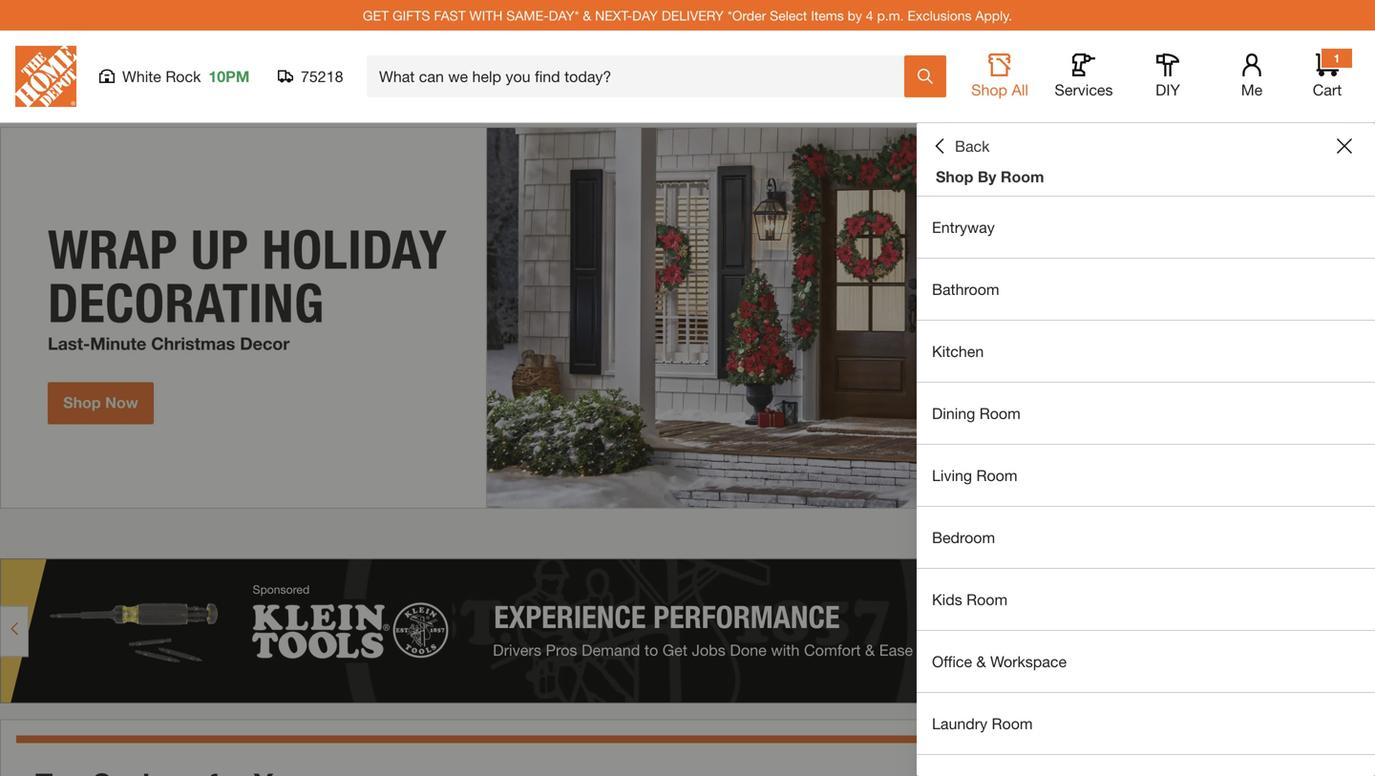 Task type: describe. For each thing, give the bounding box(es) containing it.
shop for shop all
[[972, 81, 1008, 99]]

same-
[[507, 7, 549, 23]]

the home depot logo image
[[15, 46, 76, 107]]

75218 button
[[278, 67, 344, 86]]

back
[[955, 137, 990, 155]]

me
[[1242, 81, 1263, 99]]

shop all
[[972, 81, 1029, 99]]

bedroom link
[[917, 507, 1376, 568]]

items
[[811, 7, 844, 23]]

gifts
[[393, 7, 430, 23]]

by
[[848, 7, 863, 23]]

shop all button
[[970, 53, 1031, 99]]

workspace
[[991, 653, 1067, 671]]

white
[[122, 67, 161, 86]]

img for wrap up holiday decorating last-minute outdoor decor image
[[0, 127, 1376, 509]]

by
[[978, 168, 997, 186]]

menu containing entryway
[[917, 197, 1376, 777]]

bathroom link
[[917, 259, 1376, 320]]

4
[[866, 7, 874, 23]]

room for living room
[[977, 467, 1018, 485]]

kids
[[932, 591, 963, 609]]

shop for shop by room
[[936, 168, 974, 186]]

diy button
[[1138, 53, 1199, 99]]

back button
[[932, 137, 990, 156]]

kitchen
[[932, 342, 984, 361]]

room for kids room
[[967, 591, 1008, 609]]

1
[[1334, 52, 1341, 65]]

delivery
[[662, 7, 724, 23]]

office
[[932, 653, 973, 671]]

75218
[[301, 67, 343, 86]]

exclusions
[[908, 7, 972, 23]]

entryway link
[[917, 197, 1376, 258]]

shop by room
[[936, 168, 1045, 186]]

living room
[[932, 467, 1018, 485]]

fast
[[434, 7, 466, 23]]

diy
[[1156, 81, 1181, 99]]

day
[[632, 7, 658, 23]]

dining room link
[[917, 383, 1376, 444]]

kitchen link
[[917, 321, 1376, 382]]

cart
[[1313, 81, 1343, 99]]

bathroom
[[932, 280, 1000, 299]]

get gifts fast with same-day* & next-day delivery *order select items by 4 p.m. exclusions apply.
[[363, 7, 1013, 23]]



Task type: vqa. For each thing, say whether or not it's contained in the screenshot.
e- store
no



Task type: locate. For each thing, give the bounding box(es) containing it.
entryway
[[932, 218, 995, 236]]

me button
[[1222, 53, 1283, 99]]

feedback link image
[[1350, 323, 1376, 426]]

living
[[932, 467, 973, 485]]

What can we help you find today? search field
[[379, 56, 904, 96]]

room
[[1001, 168, 1045, 186], [980, 405, 1021, 423], [977, 467, 1018, 485], [967, 591, 1008, 609], [992, 715, 1033, 733]]

room right the by
[[1001, 168, 1045, 186]]

drawer close image
[[1337, 139, 1353, 154]]

1 vertical spatial shop
[[936, 168, 974, 186]]

living room link
[[917, 445, 1376, 506]]

kids room link
[[917, 569, 1376, 631]]

office & workspace link
[[917, 631, 1376, 693]]

apply.
[[976, 7, 1013, 23]]

services
[[1055, 81, 1113, 99]]

0 horizontal spatial &
[[583, 7, 592, 23]]

room right living
[[977, 467, 1018, 485]]

shop left 'all' in the right top of the page
[[972, 81, 1008, 99]]

0 vertical spatial shop
[[972, 81, 1008, 99]]

& right day*
[[583, 7, 592, 23]]

shop down back button
[[936, 168, 974, 186]]

rock
[[166, 67, 201, 86]]

day*
[[549, 7, 579, 23]]

1 horizontal spatial &
[[977, 653, 987, 671]]

kids room
[[932, 591, 1008, 609]]

get
[[363, 7, 389, 23]]

laundry
[[932, 715, 988, 733]]

0 vertical spatial &
[[583, 7, 592, 23]]

cart 1
[[1313, 52, 1343, 99]]

10pm
[[209, 67, 250, 86]]

dining
[[932, 405, 976, 423]]

next-
[[595, 7, 632, 23]]

&
[[583, 7, 592, 23], [977, 653, 987, 671]]

p.m.
[[877, 7, 904, 23]]

select
[[770, 7, 808, 23]]

laundry room link
[[917, 694, 1376, 755]]

room for laundry room
[[992, 715, 1033, 733]]

services button
[[1054, 53, 1115, 99]]

laundry room
[[932, 715, 1033, 733]]

room right 'laundry'
[[992, 715, 1033, 733]]

1 vertical spatial &
[[977, 653, 987, 671]]

room right dining
[[980, 405, 1021, 423]]

shop inside button
[[972, 81, 1008, 99]]

dining room
[[932, 405, 1021, 423]]

bedroom
[[932, 529, 996, 547]]

shop
[[972, 81, 1008, 99], [936, 168, 974, 186]]

menu
[[917, 197, 1376, 777]]

& right office
[[977, 653, 987, 671]]

office & workspace
[[932, 653, 1067, 671]]

all
[[1012, 81, 1029, 99]]

room right the "kids"
[[967, 591, 1008, 609]]

room for dining room
[[980, 405, 1021, 423]]

& inside menu
[[977, 653, 987, 671]]

with
[[470, 7, 503, 23]]

white rock 10pm
[[122, 67, 250, 86]]

*order
[[728, 7, 766, 23]]



